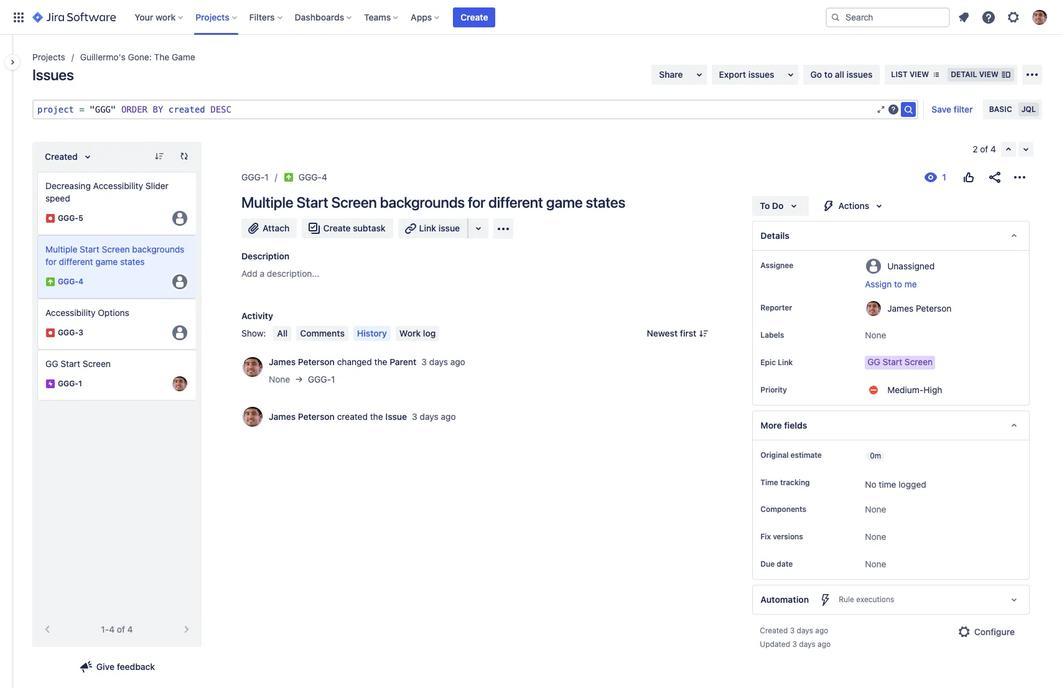 Task type: locate. For each thing, give the bounding box(es) containing it.
ggg- up accessibility options
[[58, 277, 78, 287]]

1 vertical spatial accessibility
[[45, 308, 96, 318]]

0 horizontal spatial different
[[59, 256, 93, 267]]

1 vertical spatial bug image
[[45, 328, 55, 338]]

accessibility
[[93, 181, 143, 191], [45, 308, 96, 318]]

james
[[888, 303, 914, 313], [269, 357, 296, 367], [269, 411, 296, 422]]

days right issue
[[420, 411, 439, 422]]

1 horizontal spatial gg
[[868, 357, 881, 367]]

ggg-1 down the comments button
[[308, 374, 335, 385]]

3
[[78, 328, 83, 338], [422, 357, 427, 367], [412, 411, 418, 422], [790, 626, 795, 636], [793, 640, 797, 650]]

created left issue
[[337, 411, 368, 422]]

automation
[[761, 595, 809, 605]]

4 right 2
[[991, 144, 997, 154]]

export issues button
[[712, 65, 798, 85]]

gg start screen down ggg-3
[[45, 359, 111, 369]]

the for changed
[[374, 357, 387, 367]]

3 down accessibility options
[[78, 328, 83, 338]]

accessibility up ggg-3
[[45, 308, 96, 318]]

1 vertical spatial create
[[323, 223, 351, 233]]

ggg-4 right "ggg-1" link
[[299, 172, 327, 182]]

primary element
[[7, 0, 826, 35]]

issues right 'export'
[[749, 69, 775, 80]]

more fields
[[761, 420, 808, 431]]

1 down the "james peterson changed the parent 3 days ago"
[[331, 374, 335, 385]]

different up add app image
[[489, 194, 543, 211]]

1 horizontal spatial 1
[[265, 172, 269, 182]]

view for list view
[[910, 70, 930, 79]]

0 vertical spatial game
[[546, 194, 583, 211]]

bug image for accessibility options
[[45, 328, 55, 338]]

issues right all
[[847, 69, 873, 80]]

bug image left the ggg-5
[[45, 214, 55, 223]]

issues
[[749, 69, 775, 80], [847, 69, 873, 80]]

save filter button
[[925, 100, 981, 120]]

to do
[[760, 200, 784, 211]]

gg
[[868, 357, 881, 367], [45, 359, 58, 369]]

1 horizontal spatial created
[[760, 626, 788, 636]]

days for issue
[[420, 411, 439, 422]]

create right 'apps' popup button
[[461, 12, 488, 22]]

1 vertical spatial ggg-4
[[58, 277, 83, 287]]

0 horizontal spatial created
[[169, 105, 205, 115]]

no time logged
[[865, 479, 927, 490]]

give feedback button
[[71, 657, 163, 677]]

to inside assign to me "button"
[[895, 279, 903, 289]]

0 vertical spatial accessibility
[[93, 181, 143, 191]]

0 horizontal spatial create
[[323, 223, 351, 233]]

0 vertical spatial bug element
[[37, 172, 197, 235]]

projects link
[[32, 50, 65, 65]]

of
[[981, 144, 989, 154], [117, 624, 125, 635]]

1 vertical spatial multiple
[[45, 244, 77, 255]]

guillermo's gone: the game
[[80, 52, 195, 62]]

ggg-
[[242, 172, 265, 182], [299, 172, 322, 182], [58, 214, 78, 223], [58, 277, 78, 287], [58, 328, 78, 338], [308, 374, 331, 385], [58, 379, 78, 389]]

sidebar navigation image
[[0, 50, 27, 75]]

your work button
[[131, 7, 188, 27]]

gone:
[[128, 52, 152, 62]]

jira software image
[[32, 10, 116, 25], [32, 10, 116, 25]]

subtask
[[353, 223, 386, 233]]

JQL query field
[[34, 101, 877, 118]]

logged
[[899, 479, 927, 490]]

none
[[865, 330, 887, 341], [269, 374, 290, 385], [865, 504, 887, 515], [865, 532, 887, 542], [865, 559, 887, 570]]

0 horizontal spatial states
[[120, 256, 145, 267]]

1 vertical spatial states
[[120, 256, 145, 267]]

add a description...
[[242, 268, 320, 279]]

0 horizontal spatial multiple
[[45, 244, 77, 255]]

speed
[[45, 193, 70, 204]]

automation element
[[753, 585, 1030, 615]]

1 horizontal spatial projects
[[196, 12, 229, 22]]

link web pages and more image
[[471, 221, 486, 236]]

link right epic
[[778, 358, 793, 367]]

ggg-5
[[58, 214, 83, 223]]

add
[[242, 268, 258, 279]]

projects for the projects link
[[32, 52, 65, 62]]

ggg-4 up accessibility options
[[58, 277, 83, 287]]

4 up 'create subtask' button
[[322, 172, 327, 182]]

ggg-1 inside epic element
[[58, 379, 82, 389]]

actions
[[839, 200, 870, 211]]

multiple up the attach button
[[242, 194, 293, 211]]

1 right epic icon
[[78, 379, 82, 389]]

create inside primary element
[[461, 12, 488, 22]]

1 horizontal spatial for
[[468, 194, 486, 211]]

bug image
[[45, 214, 55, 223], [45, 328, 55, 338]]

to for assign
[[895, 279, 903, 289]]

projects up issues
[[32, 52, 65, 62]]

labels
[[761, 331, 785, 340]]

0 horizontal spatial improvement image
[[45, 277, 55, 287]]

time tracking
[[761, 478, 810, 487]]

created inside dropdown button
[[45, 151, 78, 162]]

days down automation
[[797, 626, 814, 636]]

1 horizontal spatial multiple
[[242, 194, 293, 211]]

ggg-1 right epic icon
[[58, 379, 82, 389]]

start inside multiple start screen backgrounds for different game states
[[80, 244, 99, 255]]

gg inside epic element
[[45, 359, 58, 369]]

0 vertical spatial to
[[825, 69, 833, 80]]

screen up medium-high
[[905, 357, 933, 367]]

1 vertical spatial game
[[95, 256, 118, 267]]

2 vertical spatial peterson
[[298, 411, 335, 422]]

apps
[[411, 12, 432, 22]]

save
[[932, 104, 952, 115]]

screen inside multiple start screen backgrounds for different game states
[[102, 244, 130, 255]]

1 vertical spatial projects
[[32, 52, 65, 62]]

days right updated
[[799, 640, 816, 650]]

link issue button
[[398, 219, 469, 238]]

0 horizontal spatial 1
[[78, 379, 82, 389]]

1 issues from the left
[[749, 69, 775, 80]]

none for due date
[[865, 559, 887, 570]]

newest first image
[[699, 329, 709, 339]]

1 vertical spatial created
[[760, 626, 788, 636]]

to
[[825, 69, 833, 80], [895, 279, 903, 289]]

notifications image
[[957, 10, 972, 25]]

2 of 4
[[973, 144, 997, 154]]

0 horizontal spatial for
[[45, 256, 57, 267]]

banner containing your work
[[0, 0, 1063, 35]]

for inside multiple start screen backgrounds for different game states
[[45, 256, 57, 267]]

created button
[[37, 147, 103, 167]]

1 vertical spatial to
[[895, 279, 903, 289]]

created up updated
[[760, 626, 788, 636]]

0 vertical spatial peterson
[[916, 303, 952, 313]]

1 inside epic element
[[78, 379, 82, 389]]

1 vertical spatial backgrounds
[[132, 244, 184, 255]]

estimate
[[791, 451, 822, 460]]

to inside go to all issues link
[[825, 69, 833, 80]]

start up the medium-
[[883, 357, 903, 367]]

0 horizontal spatial multiple start screen backgrounds for different game states
[[45, 244, 184, 267]]

1 horizontal spatial states
[[586, 194, 626, 211]]

1 vertical spatial improvement image
[[45, 277, 55, 287]]

export issues
[[719, 69, 775, 80]]

0 horizontal spatial issues
[[749, 69, 775, 80]]

1 bug element from the top
[[37, 172, 197, 235]]

1
[[265, 172, 269, 182], [331, 374, 335, 385], [78, 379, 82, 389]]

create for create subtask
[[323, 223, 351, 233]]

0 horizontal spatial projects
[[32, 52, 65, 62]]

different
[[489, 194, 543, 211], [59, 256, 93, 267]]

0 vertical spatial of
[[981, 144, 989, 154]]

3 right issue
[[412, 411, 418, 422]]

options
[[98, 308, 129, 318]]

epic
[[761, 358, 776, 367]]

share image
[[988, 170, 1003, 185]]

0 horizontal spatial ggg-4
[[58, 277, 83, 287]]

0 horizontal spatial of
[[117, 624, 125, 635]]

1 vertical spatial bug element
[[37, 299, 197, 350]]

0 vertical spatial created
[[45, 151, 78, 162]]

gg start screen up the medium-
[[868, 357, 933, 367]]

0 vertical spatial the
[[374, 357, 387, 367]]

0 vertical spatial james
[[888, 303, 914, 313]]

created for created
[[45, 151, 78, 162]]

james for james peterson
[[888, 303, 914, 313]]

0 vertical spatial created
[[169, 105, 205, 115]]

ggg-1 up the attach button
[[242, 172, 269, 182]]

ggg- down the comments button
[[308, 374, 331, 385]]

none for components
[[865, 504, 887, 515]]

screen inside epic element
[[83, 359, 111, 369]]

configure
[[975, 627, 1015, 638]]

unassigned
[[888, 261, 935, 271]]

ggg- right epic icon
[[58, 379, 78, 389]]

0 vertical spatial multiple start screen backgrounds for different game states
[[242, 194, 626, 211]]

of right 2
[[981, 144, 989, 154]]

search image
[[831, 12, 841, 22]]

more
[[761, 420, 782, 431]]

add app image
[[496, 221, 511, 236]]

view right list
[[910, 70, 930, 79]]

assign to me button
[[865, 278, 1017, 291]]

0 horizontal spatial backgrounds
[[132, 244, 184, 255]]

1 vertical spatial peterson
[[298, 357, 335, 367]]

0 vertical spatial improvement image
[[284, 172, 294, 182]]

ggg- down speed at the top left of page
[[58, 214, 78, 223]]

1 horizontal spatial view
[[980, 70, 999, 79]]

0 vertical spatial bug image
[[45, 214, 55, 223]]

banner
[[0, 0, 1063, 35]]

projects
[[196, 12, 229, 22], [32, 52, 65, 62]]

ago for james peterson changed the parent 3 days ago
[[451, 357, 466, 367]]

list box
[[37, 172, 197, 401]]

projects right 'work'
[[196, 12, 229, 22]]

guillermo's
[[80, 52, 126, 62]]

due date
[[761, 560, 793, 569]]

dashboards
[[295, 12, 344, 22]]

ggg- inside epic element
[[58, 379, 78, 389]]

appswitcher icon image
[[11, 10, 26, 25]]

ago
[[451, 357, 466, 367], [441, 411, 456, 422], [816, 626, 829, 636], [818, 640, 831, 650]]

screen down decreasing accessibility slider speed
[[102, 244, 130, 255]]

1 vertical spatial multiple start screen backgrounds for different game states
[[45, 244, 184, 267]]

view right detail
[[980, 70, 999, 79]]

ago for created 3 days ago updated 3 days ago
[[818, 640, 831, 650]]

1 horizontal spatial link
[[778, 358, 793, 367]]

assign
[[865, 279, 892, 289]]

1 vertical spatial the
[[370, 411, 383, 422]]

projects inside 'dropdown button'
[[196, 12, 229, 22]]

3 right updated
[[793, 640, 797, 650]]

0 vertical spatial backgrounds
[[380, 194, 465, 211]]

1 vertical spatial link
[[778, 358, 793, 367]]

multiple start screen backgrounds for different game states down 5
[[45, 244, 184, 267]]

create subtask
[[323, 223, 386, 233]]

screen up create subtask
[[331, 194, 377, 211]]

days down log
[[429, 357, 448, 367]]

1 horizontal spatial create
[[461, 12, 488, 22]]

to left me
[[895, 279, 903, 289]]

1 horizontal spatial of
[[981, 144, 989, 154]]

1 bug image from the top
[[45, 214, 55, 223]]

bug image left ggg-3
[[45, 328, 55, 338]]

improvement image
[[284, 172, 294, 182], [45, 277, 55, 287]]

link inside button
[[419, 223, 436, 233]]

4 up accessibility options
[[78, 277, 83, 287]]

more fields element
[[753, 411, 1030, 441]]

0 horizontal spatial gg start screen
[[45, 359, 111, 369]]

states
[[586, 194, 626, 211], [120, 256, 145, 267]]

0 horizontal spatial view
[[910, 70, 930, 79]]

1 inside "ggg-1" link
[[265, 172, 269, 182]]

0 horizontal spatial ggg-1
[[58, 379, 82, 389]]

3 for james peterson created the issue 3 days ago
[[412, 411, 418, 422]]

1 horizontal spatial ggg-1
[[242, 172, 269, 182]]

1 horizontal spatial to
[[895, 279, 903, 289]]

go to all issues
[[811, 69, 873, 80]]

a
[[260, 268, 265, 279]]

time
[[761, 478, 779, 487]]

start
[[297, 194, 328, 211], [80, 244, 99, 255], [883, 357, 903, 367], [61, 359, 80, 369]]

go to all issues link
[[803, 65, 880, 85]]

start down ggg-3
[[61, 359, 80, 369]]

1 left ggg-4 link
[[265, 172, 269, 182]]

details element
[[753, 221, 1030, 251]]

james for james peterson changed the parent 3 days ago
[[269, 357, 296, 367]]

link left issue at top left
[[419, 223, 436, 233]]

time tracking pin to top. only you can see pinned fields. image
[[813, 478, 823, 488]]

multiple down the ggg-5
[[45, 244, 77, 255]]

0 vertical spatial link
[[419, 223, 436, 233]]

slider
[[146, 181, 169, 191]]

time
[[879, 479, 897, 490]]

of right 1-
[[117, 624, 125, 635]]

menu bar
[[271, 326, 442, 341]]

0 vertical spatial create
[[461, 12, 488, 22]]

2 view from the left
[[980, 70, 999, 79]]

gg start screen inside epic element
[[45, 359, 111, 369]]

0 horizontal spatial created
[[45, 151, 78, 162]]

multiple start screen backgrounds for different game states inside improvement element
[[45, 244, 184, 267]]

the left parent
[[374, 357, 387, 367]]

updated
[[760, 640, 791, 650]]

0 vertical spatial states
[[586, 194, 626, 211]]

screen down ggg-3
[[83, 359, 111, 369]]

multiple
[[242, 194, 293, 211], [45, 244, 77, 255]]

ggg- up the attach button
[[242, 172, 265, 182]]

1 view from the left
[[910, 70, 930, 79]]

accessibility left slider
[[93, 181, 143, 191]]

menu bar containing all
[[271, 326, 442, 341]]

1 vertical spatial james
[[269, 357, 296, 367]]

ggg- down accessibility options
[[58, 328, 78, 338]]

0 horizontal spatial gg
[[45, 359, 58, 369]]

1 vertical spatial for
[[45, 256, 57, 267]]

search image
[[902, 102, 917, 117]]

none for labels
[[865, 330, 887, 341]]

peterson for james peterson
[[916, 303, 952, 313]]

detail view
[[951, 70, 999, 79]]

0 vertical spatial different
[[489, 194, 543, 211]]

history
[[357, 328, 387, 339]]

1 horizontal spatial issues
[[847, 69, 873, 80]]

2 vertical spatial james
[[269, 411, 296, 422]]

multiple start screen backgrounds for different game states
[[242, 194, 626, 211], [45, 244, 184, 267]]

multiple start screen backgrounds for different game states up link issue button
[[242, 194, 626, 211]]

created inside created 3 days ago updated 3 days ago
[[760, 626, 788, 636]]

list box containing decreasing accessibility slider speed
[[37, 172, 197, 401]]

1 horizontal spatial ggg-4
[[299, 172, 327, 182]]

0 horizontal spatial to
[[825, 69, 833, 80]]

different down 5
[[59, 256, 93, 267]]

game
[[546, 194, 583, 211], [95, 256, 118, 267]]

created left order by icon
[[45, 151, 78, 162]]

do
[[773, 200, 784, 211]]

2 bug element from the top
[[37, 299, 197, 350]]

feedback
[[117, 662, 155, 672]]

work log
[[400, 328, 436, 339]]

improvement image up accessibility options
[[45, 277, 55, 287]]

syntax help image
[[889, 105, 899, 115]]

create left subtask
[[323, 223, 351, 233]]

0 horizontal spatial link
[[419, 223, 436, 233]]

start down 5
[[80, 244, 99, 255]]

created right by
[[169, 105, 205, 115]]

4 right 1-
[[127, 624, 133, 635]]

ggg-4 inside improvement element
[[58, 277, 83, 287]]

screen
[[331, 194, 377, 211], [102, 244, 130, 255], [905, 357, 933, 367], [83, 359, 111, 369]]

2 bug image from the top
[[45, 328, 55, 338]]

refresh image
[[179, 151, 189, 161]]

0 horizontal spatial game
[[95, 256, 118, 267]]

4
[[991, 144, 997, 154], [322, 172, 327, 182], [78, 277, 83, 287], [109, 624, 115, 635], [127, 624, 133, 635]]

0 vertical spatial projects
[[196, 12, 229, 22]]

open share dialog image
[[692, 67, 707, 82]]

1 horizontal spatial multiple start screen backgrounds for different game states
[[242, 194, 626, 211]]

improvement image left ggg-4 link
[[284, 172, 294, 182]]

gg start screen
[[868, 357, 933, 367], [45, 359, 111, 369]]

comments button
[[296, 326, 349, 341]]

for
[[468, 194, 486, 211], [45, 256, 57, 267]]

bug element
[[37, 172, 197, 235], [37, 299, 197, 350]]

medium-high
[[888, 385, 943, 395]]

1 vertical spatial different
[[59, 256, 93, 267]]

to left all
[[825, 69, 833, 80]]

peterson for james peterson changed the parent 3 days ago
[[298, 357, 335, 367]]

the left issue
[[370, 411, 383, 422]]

issues
[[32, 66, 74, 83]]

1 horizontal spatial created
[[337, 411, 368, 422]]

3 right parent
[[422, 357, 427, 367]]



Task type: vqa. For each thing, say whether or not it's contained in the screenshot.
sidebar navigation ICON
yes



Task type: describe. For each thing, give the bounding box(es) containing it.
log
[[423, 328, 436, 339]]

your
[[135, 12, 153, 22]]

order by image
[[80, 149, 95, 164]]

order
[[121, 105, 148, 115]]

versions
[[773, 532, 804, 542]]

sort descending image
[[154, 151, 164, 161]]

fix versions
[[761, 532, 804, 542]]

filters button
[[246, 7, 287, 27]]

editor image
[[877, 105, 887, 115]]

bug element containing decreasing accessibility slider speed
[[37, 172, 197, 235]]

all
[[835, 69, 845, 80]]

to do button
[[753, 196, 809, 216]]

0 vertical spatial multiple
[[242, 194, 293, 211]]

3 inside bug element
[[78, 328, 83, 338]]

4 up "give" on the left
[[109, 624, 115, 635]]

tracking
[[781, 478, 810, 487]]

1 horizontal spatial gg start screen
[[868, 357, 933, 367]]

james peterson changed the parent 3 days ago
[[269, 357, 466, 367]]

your profile and settings image
[[1033, 10, 1048, 25]]

days for updated
[[799, 640, 816, 650]]

link issue
[[419, 223, 460, 233]]

create for create
[[461, 12, 488, 22]]

your work
[[135, 12, 176, 22]]

epic image
[[45, 379, 55, 389]]

give
[[96, 662, 115, 672]]

epic element
[[37, 350, 197, 401]]

game inside improvement element
[[95, 256, 118, 267]]

settings image
[[1007, 10, 1022, 25]]

vote options: no one has voted for this issue yet. image
[[962, 170, 977, 185]]

days for parent
[[429, 357, 448, 367]]

changed
[[337, 357, 372, 367]]

go
[[811, 69, 822, 80]]

detail
[[951, 70, 978, 79]]

me
[[905, 279, 917, 289]]

original estimate
[[761, 451, 822, 460]]

ggg-3
[[58, 328, 83, 338]]

ago for james peterson created the issue 3 days ago
[[441, 411, 456, 422]]

due
[[761, 560, 775, 569]]

attach button
[[242, 219, 297, 238]]

dashboards button
[[291, 7, 357, 27]]

1 horizontal spatial game
[[546, 194, 583, 211]]

configure link
[[950, 623, 1023, 643]]

"ggg"
[[90, 105, 116, 115]]

the for created
[[370, 411, 383, 422]]

2 horizontal spatial 1
[[331, 374, 335, 385]]

peterson for james peterson created the issue 3 days ago
[[298, 411, 335, 422]]

accessibility options
[[45, 308, 129, 318]]

james peterson image
[[172, 377, 187, 392]]

work
[[156, 12, 176, 22]]

to for go
[[825, 69, 833, 80]]

1 vertical spatial of
[[117, 624, 125, 635]]

assignee pin to top. only you can see pinned fields. image
[[796, 261, 806, 271]]

assign to me
[[865, 279, 917, 289]]

history button
[[354, 326, 391, 341]]

3 for created 3 days ago updated 3 days ago
[[793, 640, 797, 650]]

priority
[[761, 385, 787, 395]]

issues inside button
[[749, 69, 775, 80]]

teams
[[364, 12, 391, 22]]

actions button
[[814, 196, 895, 216]]

open export issues dropdown image
[[783, 67, 798, 82]]

no
[[865, 479, 877, 490]]

teams button
[[361, 7, 404, 27]]

filters
[[249, 12, 275, 22]]

accessibility inside decreasing accessibility slider speed
[[93, 181, 143, 191]]

1 horizontal spatial improvement image
[[284, 172, 294, 182]]

the
[[154, 52, 169, 62]]

start down ggg-4 link
[[297, 194, 328, 211]]

3 up updated
[[790, 626, 795, 636]]

game
[[172, 52, 195, 62]]

newest first button
[[640, 326, 717, 341]]

backgrounds inside multiple start screen backgrounds for different game states
[[132, 244, 184, 255]]

first
[[680, 328, 697, 339]]

issue
[[386, 411, 407, 422]]

basic
[[990, 105, 1013, 114]]

Search field
[[826, 7, 951, 27]]

start inside epic element
[[61, 359, 80, 369]]

work
[[400, 328, 421, 339]]

states inside multiple start screen backgrounds for different game states
[[120, 256, 145, 267]]

decreasing
[[45, 181, 91, 191]]

share button
[[652, 65, 707, 85]]

project
[[37, 105, 74, 115]]

ggg- left copy link to issue image
[[299, 172, 322, 182]]

comments
[[300, 328, 345, 339]]

newest first
[[647, 328, 697, 339]]

bug element containing accessibility options
[[37, 299, 197, 350]]

assignee
[[761, 261, 794, 270]]

rule
[[839, 595, 855, 605]]

none for fix versions
[[865, 532, 887, 542]]

1 horizontal spatial backgrounds
[[380, 194, 465, 211]]

help image
[[982, 10, 997, 25]]

create button
[[453, 7, 496, 27]]

0 vertical spatial ggg-4
[[299, 172, 327, 182]]

filter
[[954, 104, 973, 115]]

fields
[[785, 420, 808, 431]]

0m
[[870, 451, 882, 461]]

gg start screen link
[[865, 356, 936, 370]]

1 vertical spatial created
[[337, 411, 368, 422]]

created 3 days ago updated 3 days ago
[[760, 626, 831, 650]]

all button
[[274, 326, 291, 341]]

3 for james peterson changed the parent 3 days ago
[[422, 357, 427, 367]]

high
[[924, 385, 943, 395]]

reporter
[[761, 303, 793, 313]]

ggg- inside improvement element
[[58, 277, 78, 287]]

description
[[242, 251, 290, 261]]

create subtask button
[[302, 219, 393, 238]]

0 vertical spatial for
[[468, 194, 486, 211]]

guillermo's gone: the game link
[[80, 50, 195, 65]]

components
[[761, 505, 807, 514]]

different inside improvement element
[[59, 256, 93, 267]]

2 horizontal spatial ggg-1
[[308, 374, 335, 385]]

bug image for decreasing accessibility slider speed
[[45, 214, 55, 223]]

multiple inside improvement element
[[45, 244, 77, 255]]

5
[[78, 214, 83, 223]]

rule executions
[[839, 595, 895, 605]]

4 inside improvement element
[[78, 277, 83, 287]]

2 issues from the left
[[847, 69, 873, 80]]

epic link
[[761, 358, 793, 367]]

james for james peterson created the issue 3 days ago
[[269, 411, 296, 422]]

=
[[79, 105, 85, 115]]

import and bulk change issues image
[[1025, 67, 1040, 82]]

by
[[153, 105, 163, 115]]

created inside jql query field
[[169, 105, 205, 115]]

export
[[719, 69, 746, 80]]

view for detail view
[[980, 70, 999, 79]]

original
[[761, 451, 789, 460]]

improvement element
[[37, 235, 197, 299]]

created for created 3 days ago updated 3 days ago
[[760, 626, 788, 636]]

projects for "projects" 'dropdown button'
[[196, 12, 229, 22]]

desc
[[211, 105, 232, 115]]

1 horizontal spatial different
[[489, 194, 543, 211]]

2
[[973, 144, 978, 154]]

list
[[892, 70, 908, 79]]

to
[[760, 200, 770, 211]]

date
[[777, 560, 793, 569]]

executions
[[857, 595, 895, 605]]

copy link to issue image
[[325, 172, 335, 182]]

project = "ggg" order by created desc
[[37, 105, 232, 115]]

actions image
[[1013, 170, 1028, 185]]

ggg-4 link
[[299, 170, 327, 185]]

newest
[[647, 328, 678, 339]]

details
[[761, 230, 790, 241]]



